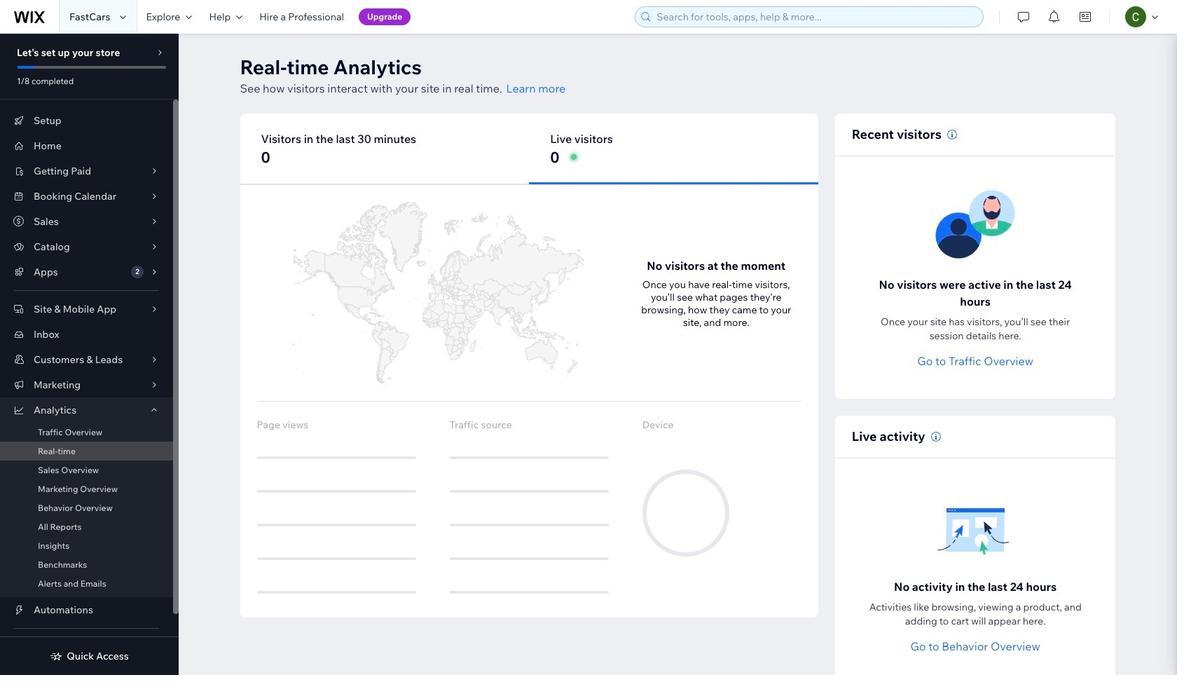 Task type: locate. For each thing, give the bounding box(es) containing it.
sidebar element
[[0, 34, 179, 675]]

tab list
[[240, 114, 819, 184]]



Task type: describe. For each thing, give the bounding box(es) containing it.
Search for tools, apps, help & more... field
[[653, 7, 980, 27]]

a chart. image
[[257, 202, 615, 384]]



Task type: vqa. For each thing, say whether or not it's contained in the screenshot.
Sidebar element
yes



